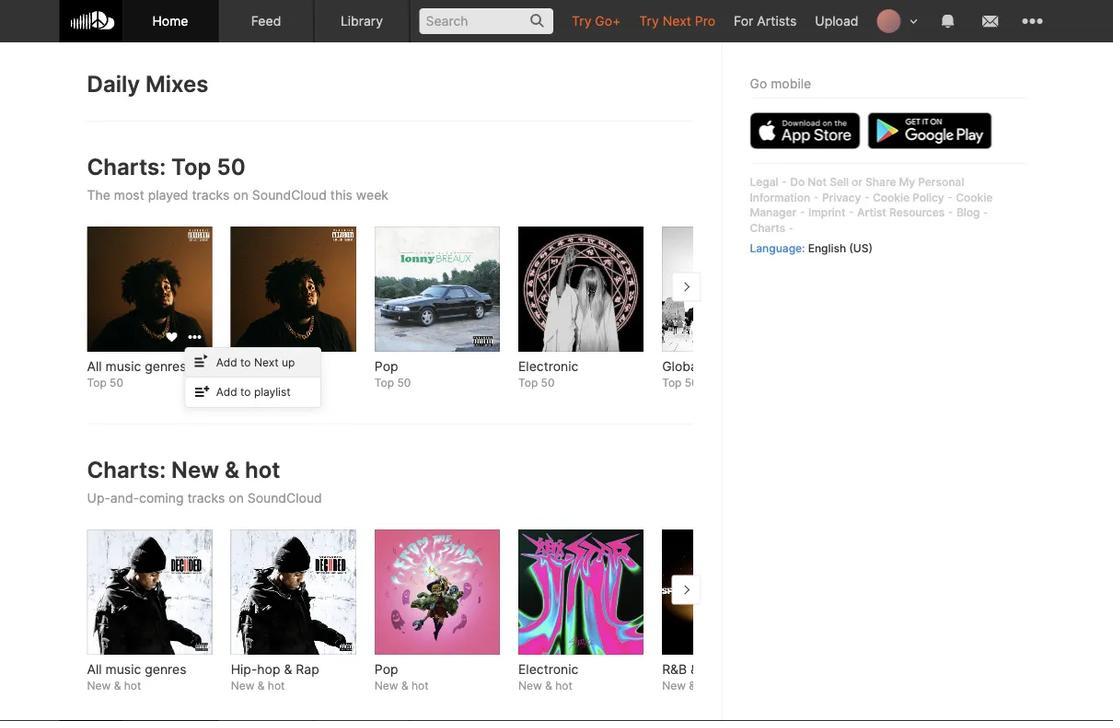 Task type: describe. For each thing, give the bounding box(es) containing it.
rap for charts: new & hot
[[296, 662, 319, 677]]

hot inside charts: new & hot up-and-coming tracks on soundcloud
[[245, 457, 280, 484]]

do not sell or share my personal information
[[750, 175, 965, 204]]

hip-hop & rap top 50
[[231, 359, 319, 390]]

up
[[282, 356, 295, 369]]

music for charts: top 50
[[106, 359, 141, 374]]

r&b
[[663, 662, 687, 677]]

r&b & soul link
[[663, 661, 788, 679]]

electronic for charts: new & hot
[[519, 662, 579, 677]]

information
[[750, 191, 811, 204]]

new inside charts: new & hot up-and-coming tracks on soundcloud
[[171, 457, 219, 484]]

charts: top 50 the most played tracks on soundcloud this week
[[87, 154, 389, 203]]

add for add to playlist
[[216, 386, 237, 399]]

new & hot: pop element
[[375, 530, 500, 655]]

try for try go+
[[572, 13, 592, 29]]

artist
[[858, 206, 887, 219]]

legal ⁃
[[750, 175, 791, 188]]

mixes
[[146, 70, 209, 98]]

top inside the hip-hop & rap top 50
[[231, 377, 251, 390]]

pop new & hot
[[375, 662, 429, 693]]

electronic for charts: top 50
[[519, 359, 579, 374]]

try go+ link
[[563, 0, 631, 41]]

cookie manager
[[750, 191, 993, 219]]

1 horizontal spatial next
[[663, 13, 692, 29]]

artists
[[758, 13, 797, 29]]

hop for charts: new & hot
[[257, 662, 281, 677]]

home
[[152, 13, 188, 29]]

english
[[809, 242, 847, 255]]

most
[[114, 187, 144, 203]]

new & hot: all music genres element
[[87, 530, 213, 655]]

charts: for charts: new & hot
[[87, 457, 166, 484]]

all for charts: new & hot
[[87, 662, 102, 677]]

to for playlist
[[241, 386, 251, 399]]

artist resources link
[[858, 206, 945, 219]]

go+
[[596, 13, 621, 29]]

soundcloud inside charts: new & hot up-and-coming tracks on soundcloud
[[248, 490, 322, 506]]

top inside pop top 50
[[375, 377, 394, 390]]

hip-hop & rap link for charts: top 50
[[231, 358, 356, 376]]

for artists link
[[725, 0, 806, 41]]

on inside the charts: top 50 the most played tracks on soundcloud this week
[[233, 187, 249, 203]]

top inside the charts: top 50 the most played tracks on soundcloud this week
[[171, 154, 212, 181]]

& inside the pop new & hot
[[402, 680, 409, 693]]

global
[[663, 359, 701, 374]]

imprint link
[[809, 206, 846, 219]]

top inside global beats top 50
[[663, 377, 682, 390]]

genres for top
[[145, 359, 187, 374]]

hip-hop & rap new & hot
[[231, 662, 319, 693]]

& inside the electronic new & hot
[[546, 680, 553, 693]]

do
[[791, 175, 805, 188]]

coming
[[139, 490, 184, 506]]

the
[[87, 187, 110, 203]]

top 50: global beats element
[[663, 227, 788, 352]]

library
[[341, 13, 383, 29]]

top 50: pop element
[[375, 227, 500, 352]]

manager
[[750, 206, 797, 219]]

soul
[[703, 662, 729, 677]]

to for next
[[241, 356, 251, 369]]

new inside hip-hop & rap new & hot
[[231, 680, 255, 693]]

⁃ imprint ⁃ artist resources ⁃ blog ⁃ charts ⁃ language: english (us)
[[750, 206, 989, 255]]

new inside 'all music genres new & hot'
[[87, 680, 111, 693]]

r&b & soul new & hot
[[663, 662, 729, 693]]

add for add to next up
[[216, 356, 237, 369]]

library link
[[315, 0, 410, 42]]

resources
[[890, 206, 945, 219]]

my
[[900, 175, 916, 188]]

beats
[[705, 359, 739, 374]]

new inside the electronic new & hot
[[519, 680, 542, 693]]

daily mixes
[[87, 70, 209, 98]]

(us)
[[850, 242, 873, 255]]

50 inside the charts: top 50 the most played tracks on soundcloud this week
[[217, 154, 246, 181]]

charts
[[750, 221, 786, 235]]

new & hot: hip-hop & rap element
[[231, 530, 356, 655]]

Search search field
[[420, 8, 554, 34]]

add to next up button
[[186, 348, 321, 378]]

pop link for charts: top 50
[[375, 358, 500, 376]]

home link
[[123, 0, 219, 42]]

hip-hop & rap link for charts: new & hot
[[231, 661, 356, 679]]

upload link
[[806, 0, 868, 41]]

policy
[[913, 191, 945, 204]]

hop for charts: top 50
[[257, 359, 281, 374]]

music for charts: new & hot
[[106, 662, 141, 677]]

played
[[148, 187, 188, 203]]

feed
[[251, 13, 281, 29]]

next inside button
[[254, 356, 279, 369]]

all music genres link for top
[[87, 358, 213, 376]]

new inside r&b & soul new & hot
[[663, 680, 686, 693]]

hot inside the pop new & hot
[[412, 680, 429, 693]]

or
[[852, 175, 863, 188]]

daily
[[87, 70, 140, 98]]



Task type: vqa. For each thing, say whether or not it's contained in the screenshot.
Charts: for Charts: New & hot
yes



Task type: locate. For each thing, give the bounding box(es) containing it.
add inside button
[[216, 356, 237, 369]]

1 all music genres link from the top
[[87, 358, 213, 376]]

add down the add to next up button
[[216, 386, 237, 399]]

1 music from the top
[[106, 359, 141, 374]]

1 genres from the top
[[145, 359, 187, 374]]

not
[[808, 175, 827, 188]]

1 to from the top
[[241, 356, 251, 369]]

rap inside the hip-hop & rap top 50
[[296, 359, 319, 374]]

to
[[241, 356, 251, 369], [241, 386, 251, 399]]

electronic new & hot
[[519, 662, 579, 693]]

1 vertical spatial to
[[241, 386, 251, 399]]

on right coming
[[229, 490, 244, 506]]

try left go+ at the right of the page
[[572, 13, 592, 29]]

1 hip- from the top
[[231, 359, 257, 374]]

try right go+ at the right of the page
[[640, 13, 659, 29]]

1 vertical spatial music
[[106, 662, 141, 677]]

2 music from the top
[[106, 662, 141, 677]]

1 pop link from the top
[[375, 358, 500, 376]]

new & hot: electronic element
[[519, 530, 644, 655]]

1 electronic link from the top
[[519, 358, 644, 376]]

playlist
[[254, 386, 291, 399]]

hip-hop & rap link
[[231, 358, 356, 376], [231, 661, 356, 679]]

cookie up blog link
[[957, 191, 993, 204]]

1 vertical spatial next
[[254, 356, 279, 369]]

hop down new & hot: hip-hop & rap element
[[257, 662, 281, 677]]

on right played
[[233, 187, 249, 203]]

0 vertical spatial electronic link
[[519, 358, 644, 376]]

pop top 50
[[375, 359, 411, 390]]

⁃ privacy ⁃ cookie policy ⁃
[[811, 191, 957, 204]]

hip- for 50
[[231, 359, 257, 374]]

add inside button
[[216, 386, 237, 399]]

1 vertical spatial pop
[[375, 662, 399, 677]]

0 vertical spatial hip-
[[231, 359, 257, 374]]

all music genres new & hot
[[87, 662, 187, 693]]

2 pop from the top
[[375, 662, 399, 677]]

rap
[[296, 359, 319, 374], [296, 662, 319, 677]]

hop
[[257, 359, 281, 374], [257, 662, 281, 677]]

language:
[[750, 242, 806, 255]]

genres down top 50: all music genres element
[[145, 359, 187, 374]]

new & hot: r&b & soul element
[[663, 530, 788, 655]]

0 vertical spatial rap
[[296, 359, 319, 374]]

hip- for &
[[231, 662, 257, 677]]

0 vertical spatial charts:
[[87, 154, 166, 181]]

1 hop from the top
[[257, 359, 281, 374]]

1 vertical spatial electronic
[[519, 662, 579, 677]]

charts: up most
[[87, 154, 166, 181]]

genres inside all music genres top 50
[[145, 359, 187, 374]]

rap down new & hot: hip-hop & rap element
[[296, 662, 319, 677]]

tracks
[[192, 187, 230, 203], [187, 490, 225, 506]]

1 vertical spatial add
[[216, 386, 237, 399]]

hip-hop & rap link up playlist
[[231, 358, 356, 376]]

0 vertical spatial next
[[663, 13, 692, 29]]

hip- up add to playlist on the left bottom
[[231, 359, 257, 374]]

sell
[[830, 175, 849, 188]]

50
[[217, 154, 246, 181], [110, 377, 123, 390], [254, 377, 267, 390], [397, 377, 411, 390], [541, 377, 555, 390], [685, 377, 699, 390]]

pop for charts: top 50
[[375, 359, 399, 374]]

1 pop from the top
[[375, 359, 399, 374]]

feed link
[[219, 0, 315, 42]]

privacy link
[[823, 191, 862, 204]]

hop left up
[[257, 359, 281, 374]]

1 vertical spatial tracks
[[187, 490, 225, 506]]

charts: up "and-"
[[87, 457, 166, 484]]

try go+
[[572, 13, 621, 29]]

1 charts: from the top
[[87, 154, 166, 181]]

genres
[[145, 359, 187, 374], [145, 662, 187, 677]]

electronic down top 50: electronic "element"
[[519, 359, 579, 374]]

50 inside global beats top 50
[[685, 377, 699, 390]]

all music genres link down top 50: all music genres element
[[87, 358, 213, 376]]

2 cookie from the left
[[957, 191, 993, 204]]

1 electronic from the top
[[519, 359, 579, 374]]

all music genres top 50
[[87, 359, 187, 390]]

tracks inside the charts: top 50 the most played tracks on soundcloud this week
[[192, 187, 230, 203]]

0 vertical spatial genres
[[145, 359, 187, 374]]

tracks right played
[[192, 187, 230, 203]]

1 vertical spatial on
[[229, 490, 244, 506]]

electronic link
[[519, 358, 644, 376], [519, 661, 644, 679]]

1 vertical spatial soundcloud
[[248, 490, 322, 506]]

try next pro link
[[631, 0, 725, 41]]

pop link down new & hot: pop element
[[375, 661, 500, 679]]

music inside all music genres top 50
[[106, 359, 141, 374]]

1 hip-hop & rap link from the top
[[231, 358, 356, 376]]

electronic
[[519, 359, 579, 374], [519, 662, 579, 677]]

0 vertical spatial all
[[87, 359, 102, 374]]

pop for charts: new & hot
[[375, 662, 399, 677]]

global beats top 50
[[663, 359, 739, 390]]

pop link down top 50: pop element
[[375, 358, 500, 376]]

genres inside 'all music genres new & hot'
[[145, 662, 187, 677]]

music down top 50: all music genres element
[[106, 359, 141, 374]]

0 vertical spatial pop
[[375, 359, 399, 374]]

electronic link down new & hot: electronic element
[[519, 661, 644, 679]]

1 vertical spatial pop link
[[375, 661, 500, 679]]

upload
[[816, 13, 859, 29]]

2 pop link from the top
[[375, 661, 500, 679]]

electronic top 50
[[519, 359, 579, 390]]

and-
[[110, 490, 139, 506]]

mobile
[[771, 76, 812, 92]]

global beats link
[[663, 358, 788, 376]]

all inside all music genres top 50
[[87, 359, 102, 374]]

next left up
[[254, 356, 279, 369]]

electronic down new & hot: electronic element
[[519, 662, 579, 677]]

do not sell or share my personal information link
[[750, 175, 965, 204]]

to up add to playlist on the left bottom
[[241, 356, 251, 369]]

0 vertical spatial all music genres link
[[87, 358, 213, 376]]

2 genres from the top
[[145, 662, 187, 677]]

hip- inside the hip-hop & rap top 50
[[231, 359, 257, 374]]

2 charts: from the top
[[87, 457, 166, 484]]

hot
[[245, 457, 280, 484], [124, 680, 141, 693], [268, 680, 285, 693], [412, 680, 429, 693], [556, 680, 573, 693], [700, 680, 717, 693]]

bob builder's avatar element
[[878, 9, 902, 33]]

1 vertical spatial hip-hop & rap link
[[231, 661, 356, 679]]

personal
[[919, 175, 965, 188]]

hip- inside hip-hop & rap new & hot
[[231, 662, 257, 677]]

rap right up
[[296, 359, 319, 374]]

tracks inside charts: new & hot up-and-coming tracks on soundcloud
[[187, 490, 225, 506]]

2 to from the top
[[241, 386, 251, 399]]

soundcloud inside the charts: top 50 the most played tracks on soundcloud this week
[[252, 187, 327, 203]]

& inside 'all music genres new & hot'
[[114, 680, 121, 693]]

2 all music genres link from the top
[[87, 661, 213, 679]]

0 horizontal spatial next
[[254, 356, 279, 369]]

2 try from the left
[[640, 13, 659, 29]]

pop inside pop top 50
[[375, 359, 399, 374]]

charts: for charts: top 50
[[87, 154, 166, 181]]

1 all from the top
[[87, 359, 102, 374]]

charts: inside the charts: top 50 the most played tracks on soundcloud this week
[[87, 154, 166, 181]]

2 hip-hop & rap link from the top
[[231, 661, 356, 679]]

50 inside the hip-hop & rap top 50
[[254, 377, 267, 390]]

tracks right coming
[[187, 490, 225, 506]]

all inside 'all music genres new & hot'
[[87, 662, 102, 677]]

1 vertical spatial hip-
[[231, 662, 257, 677]]

hot inside 'all music genres new & hot'
[[124, 680, 141, 693]]

1 vertical spatial all
[[87, 662, 102, 677]]

on
[[233, 187, 249, 203], [229, 490, 244, 506]]

electronic link down top 50: electronic "element"
[[519, 358, 644, 376]]

to left playlist
[[241, 386, 251, 399]]

1 horizontal spatial cookie
[[957, 191, 993, 204]]

imprint
[[809, 206, 846, 219]]

privacy
[[823, 191, 862, 204]]

2 electronic link from the top
[[519, 661, 644, 679]]

0 vertical spatial music
[[106, 359, 141, 374]]

2 add from the top
[[216, 386, 237, 399]]

1 vertical spatial rap
[[296, 662, 319, 677]]

1 vertical spatial all music genres link
[[87, 661, 213, 679]]

music down new & hot: all music genres "element"
[[106, 662, 141, 677]]

pop inside the pop new & hot
[[375, 662, 399, 677]]

hip-hop & rap link down new & hot: hip-hop & rap element
[[231, 661, 356, 679]]

1 add from the top
[[216, 356, 237, 369]]

0 vertical spatial tracks
[[192, 187, 230, 203]]

cookie
[[873, 191, 910, 204], [957, 191, 993, 204]]

share
[[866, 175, 897, 188]]

0 vertical spatial to
[[241, 356, 251, 369]]

2 all from the top
[[87, 662, 102, 677]]

2 rap from the top
[[296, 662, 319, 677]]

add to next up
[[216, 356, 295, 369]]

this
[[331, 187, 353, 203]]

pop
[[375, 359, 399, 374], [375, 662, 399, 677]]

& inside charts: new & hot up-and-coming tracks on soundcloud
[[225, 457, 240, 484]]

music
[[106, 359, 141, 374], [106, 662, 141, 677]]

up-
[[87, 490, 110, 506]]

pro
[[695, 13, 716, 29]]

hot inside r&b & soul new & hot
[[700, 680, 717, 693]]

1 vertical spatial electronic link
[[519, 661, 644, 679]]

1 rap from the top
[[296, 359, 319, 374]]

add up add to playlist on the left bottom
[[216, 356, 237, 369]]

to inside button
[[241, 386, 251, 399]]

try
[[572, 13, 592, 29], [640, 13, 659, 29]]

1 vertical spatial genres
[[145, 662, 187, 677]]

hop inside hip-hop & rap new & hot
[[257, 662, 281, 677]]

2 hop from the top
[[257, 662, 281, 677]]

rap inside hip-hop & rap new & hot
[[296, 662, 319, 677]]

go
[[750, 76, 768, 92]]

legal
[[750, 175, 779, 188]]

blog
[[957, 206, 981, 219]]

50 inside electronic top 50
[[541, 377, 555, 390]]

for artists
[[734, 13, 797, 29]]

add to playlist button
[[186, 378, 321, 407]]

& inside the hip-hop & rap top 50
[[284, 359, 292, 374]]

top 50: hip-hop & rap element
[[231, 227, 356, 352]]

next
[[663, 13, 692, 29], [254, 356, 279, 369]]

2 hip- from the top
[[231, 662, 257, 677]]

&
[[284, 359, 292, 374], [225, 457, 240, 484], [284, 662, 292, 677], [691, 662, 699, 677], [114, 680, 121, 693], [258, 680, 265, 693], [402, 680, 409, 693], [546, 680, 553, 693], [689, 680, 697, 693]]

electronic link for charts: top 50
[[519, 358, 644, 376]]

charts link
[[750, 221, 786, 235]]

50 inside all music genres top 50
[[110, 377, 123, 390]]

add to playlist
[[216, 386, 291, 399]]

0 vertical spatial pop link
[[375, 358, 500, 376]]

genres down new & hot: all music genres "element"
[[145, 662, 187, 677]]

for
[[734, 13, 754, 29]]

0 vertical spatial on
[[233, 187, 249, 203]]

all music genres link down new & hot: all music genres "element"
[[87, 661, 213, 679]]

legal link
[[750, 175, 779, 188]]

new inside the pop new & hot
[[375, 680, 399, 693]]

50 inside pop top 50
[[397, 377, 411, 390]]

go mobile
[[750, 76, 812, 92]]

2 electronic from the top
[[519, 662, 579, 677]]

all for charts: top 50
[[87, 359, 102, 374]]

0 vertical spatial hip-hop & rap link
[[231, 358, 356, 376]]

0 horizontal spatial cookie
[[873, 191, 910, 204]]

cookie policy link
[[873, 191, 945, 204]]

0 vertical spatial hop
[[257, 359, 281, 374]]

try next pro
[[640, 13, 716, 29]]

music inside 'all music genres new & hot'
[[106, 662, 141, 677]]

soundcloud
[[252, 187, 327, 203], [248, 490, 322, 506]]

0 vertical spatial add
[[216, 356, 237, 369]]

add
[[216, 356, 237, 369], [216, 386, 237, 399]]

on inside charts: new & hot up-and-coming tracks on soundcloud
[[229, 490, 244, 506]]

to inside button
[[241, 356, 251, 369]]

charts: new & hot up-and-coming tracks on soundcloud
[[87, 457, 322, 506]]

0 vertical spatial electronic
[[519, 359, 579, 374]]

all music genres link for new
[[87, 661, 213, 679]]

1 cookie from the left
[[873, 191, 910, 204]]

blog link
[[957, 206, 981, 219]]

week
[[356, 187, 389, 203]]

top 50: all music genres element
[[87, 227, 213, 352]]

cookie inside cookie manager
[[957, 191, 993, 204]]

try for try next pro
[[640, 13, 659, 29]]

top 50: electronic element
[[519, 227, 644, 352]]

1 horizontal spatial try
[[640, 13, 659, 29]]

all
[[87, 359, 102, 374], [87, 662, 102, 677]]

charts:
[[87, 154, 166, 181], [87, 457, 166, 484]]

pop link
[[375, 358, 500, 376], [375, 661, 500, 679]]

None search field
[[410, 0, 563, 41]]

1 vertical spatial charts:
[[87, 457, 166, 484]]

0 vertical spatial soundcloud
[[252, 187, 327, 203]]

1 try from the left
[[572, 13, 592, 29]]

electronic link for charts: new & hot
[[519, 661, 644, 679]]

next left pro
[[663, 13, 692, 29]]

hot inside the electronic new & hot
[[556, 680, 573, 693]]

top inside all music genres top 50
[[87, 377, 107, 390]]

hot inside hip-hop & rap new & hot
[[268, 680, 285, 693]]

1 vertical spatial hop
[[257, 662, 281, 677]]

cookie up the artist resources link at the right top of the page
[[873, 191, 910, 204]]

hip- down new & hot: hip-hop & rap element
[[231, 662, 257, 677]]

hop inside the hip-hop & rap top 50
[[257, 359, 281, 374]]

pop link for charts: new & hot
[[375, 661, 500, 679]]

rap for charts: top 50
[[296, 359, 319, 374]]

cookie manager link
[[750, 191, 993, 219]]

genres for new
[[145, 662, 187, 677]]

charts: inside charts: new & hot up-and-coming tracks on soundcloud
[[87, 457, 166, 484]]

top inside electronic top 50
[[519, 377, 538, 390]]

0 horizontal spatial try
[[572, 13, 592, 29]]



